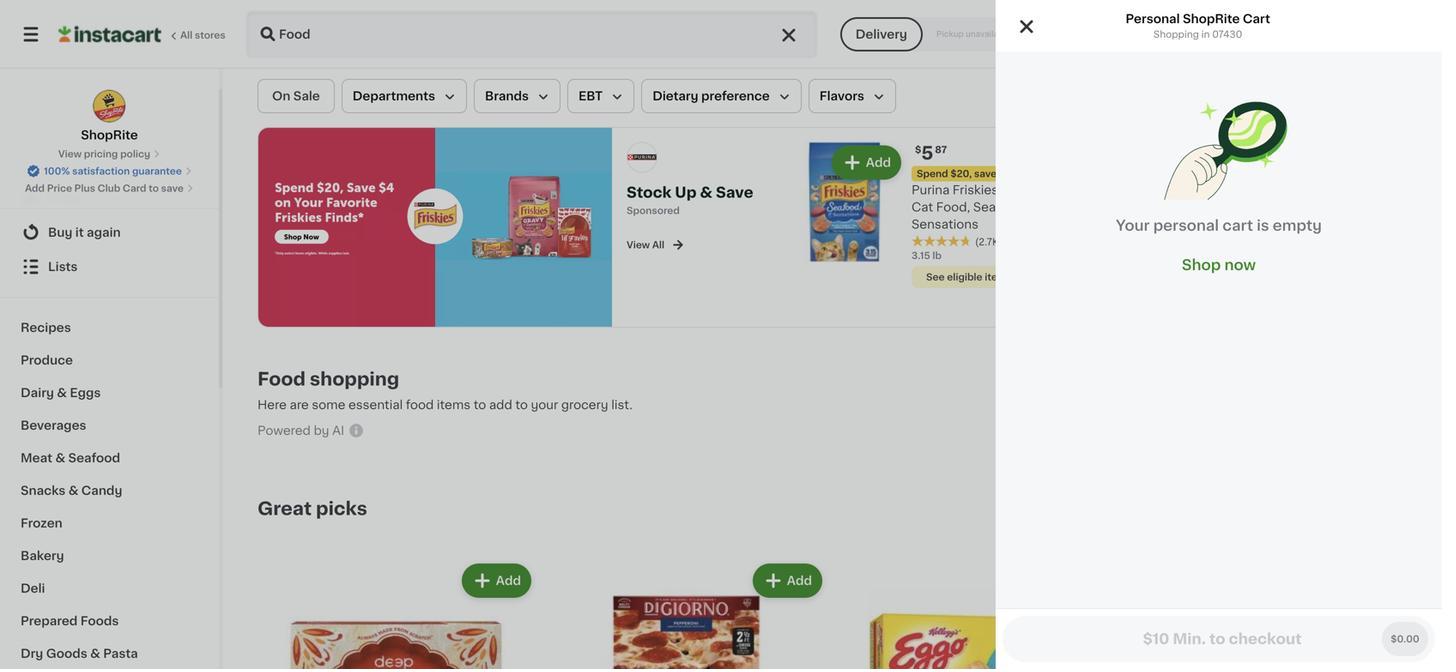 Task type: locate. For each thing, give the bounding box(es) containing it.
cart
[[1223, 219, 1254, 233]]

friskies inside purina friskies dry cat food, seafood sensations
[[953, 184, 999, 196]]

2 $20, from the left
[[1200, 169, 1221, 179]]

1 $4 from the left
[[999, 169, 1012, 179]]

purina up personal
[[1161, 184, 1199, 196]]

purina inside purina friskies gravy wet cat food, extra gravy chunky with chicken in savory gravy
[[1161, 184, 1199, 196]]

purina friskies gravy wet cat food, extra gravy chunky with chicken in savory gravy
[[1161, 184, 1269, 282]]

all
[[180, 30, 193, 40], [652, 241, 665, 250]]

again
[[87, 227, 121, 239]]

1 horizontal spatial friskies
[[1202, 184, 1248, 196]]

eligible
[[947, 273, 983, 282]]

2 purina from the left
[[1161, 184, 1199, 196]]

gravy down chicken
[[1161, 270, 1197, 282]]

save up wet
[[1224, 169, 1246, 179]]

shop for shop now
[[1182, 258, 1221, 273]]

price
[[47, 184, 72, 193]]

1 horizontal spatial add button
[[755, 566, 821, 597]]

$20, up wet
[[1200, 169, 1221, 179]]

save inside product group
[[975, 169, 997, 179]]

nsored
[[646, 206, 680, 216]]

chicken
[[1161, 253, 1210, 265]]

view for view all
[[627, 241, 650, 250]]

1 horizontal spatial save
[[975, 169, 997, 179]]

cat up 'cart'
[[1227, 201, 1248, 214]]

0 vertical spatial view
[[58, 149, 82, 159]]

product group containing 5
[[785, 142, 1027, 292]]

see
[[927, 273, 945, 282]]

spend $20, save $4 for 88
[[1166, 169, 1261, 179]]

view
[[58, 149, 82, 159], [627, 241, 650, 250]]

sale
[[293, 90, 320, 102]]

items inside button
[[985, 273, 1012, 282]]

pricing
[[84, 149, 118, 159]]

5
[[922, 144, 934, 162]]

1 cat from the left
[[912, 201, 934, 214]]

candy
[[81, 485, 122, 497]]

in left 07430
[[1202, 30, 1210, 39]]

2 vertical spatial in
[[1208, 268, 1216, 278]]

ai
[[332, 425, 344, 437]]

& left candy
[[68, 485, 78, 497]]

items right the food
[[437, 399, 471, 411]]

spo
[[627, 206, 646, 216]]

& left eggs
[[57, 387, 67, 399]]

shoprite up 07430
[[1183, 13, 1240, 25]]

$4 up purina friskies dry cat food, seafood sensations
[[999, 169, 1012, 179]]

1 horizontal spatial by
[[1255, 28, 1272, 40]]

spend inside product group
[[917, 169, 949, 179]]

purina down the $ 5 87
[[912, 184, 950, 196]]

0 horizontal spatial $20,
[[951, 169, 972, 179]]

delivery inside button
[[856, 28, 908, 40]]

1 horizontal spatial food,
[[1161, 219, 1195, 231]]

$20, for 88
[[1200, 169, 1221, 179]]

spend down '0 88'
[[1166, 169, 1198, 179]]

0 horizontal spatial friskies
[[953, 184, 999, 196]]

buy it again link
[[10, 216, 209, 250]]

1 horizontal spatial dry
[[1002, 184, 1024, 196]]

1 vertical spatial in
[[1213, 253, 1224, 265]]

add price plus club card to save
[[25, 184, 184, 193]]

shopping
[[1154, 30, 1199, 39]]

1 friskies from the left
[[953, 184, 999, 196]]

0 horizontal spatial spend $20, save $4
[[917, 169, 1012, 179]]

1 vertical spatial all
[[652, 241, 665, 250]]

add button
[[834, 147, 900, 178], [464, 566, 530, 597], [755, 566, 821, 597]]

1 horizontal spatial $4
[[1248, 169, 1261, 179]]

by down "cart"
[[1255, 28, 1272, 40]]

0 horizontal spatial seafood
[[68, 453, 120, 465]]

cat up sensations
[[912, 201, 934, 214]]

1 vertical spatial food,
[[1161, 219, 1195, 231]]

view down spo
[[627, 241, 650, 250]]

0 horizontal spatial add button
[[464, 566, 530, 597]]

0 vertical spatial food,
[[937, 201, 971, 214]]

1 horizontal spatial delivery
[[1197, 28, 1252, 40]]

0 horizontal spatial spend
[[917, 169, 949, 179]]

1 vertical spatial by
[[314, 425, 329, 437]]

add inside "link"
[[25, 184, 45, 193]]

club
[[98, 184, 120, 193]]

meat & seafood
[[21, 453, 120, 465]]

by left "ai"
[[314, 425, 329, 437]]

None search field
[[246, 10, 818, 58]]

picks
[[316, 500, 367, 518]]

$4
[[999, 169, 1012, 179], [1248, 169, 1261, 179]]

purina for 5
[[912, 184, 950, 196]]

1 horizontal spatial $20,
[[1200, 169, 1221, 179]]

food shopping
[[258, 370, 399, 388]]

0 horizontal spatial items
[[437, 399, 471, 411]]

1 vertical spatial shop
[[1182, 258, 1221, 273]]

spend for 88
[[1166, 169, 1198, 179]]

plus
[[74, 184, 95, 193]]

here are some essential food items to add to your grocery list.
[[258, 399, 633, 411]]

1 spend $20, save $4 from the left
[[917, 169, 1012, 179]]

& left pasta
[[90, 648, 100, 660]]

seafood up candy
[[68, 453, 120, 465]]

eggs
[[70, 387, 101, 399]]

view pricing policy
[[58, 149, 150, 159]]

2 spend from the left
[[1166, 169, 1198, 179]]

1 $20, from the left
[[951, 169, 972, 179]]

0 horizontal spatial save
[[161, 184, 184, 193]]

1 vertical spatial items
[[437, 399, 471, 411]]

spend for 5
[[917, 169, 949, 179]]

to down guarantee
[[149, 184, 159, 193]]

1 horizontal spatial spend $20, save $4
[[1166, 169, 1261, 179]]

2 spend $20, save $4 from the left
[[1166, 169, 1261, 179]]

beverages link
[[10, 410, 209, 442]]

0 horizontal spatial all
[[180, 30, 193, 40]]

$20, up purina friskies dry cat food, seafood sensations
[[951, 169, 972, 179]]

★★★★★
[[912, 235, 972, 247], [912, 235, 972, 247]]

food
[[258, 370, 306, 388]]

food, inside purina friskies dry cat food, seafood sensations
[[937, 201, 971, 214]]

shop
[[48, 192, 80, 204], [1182, 258, 1221, 273]]

dry left goods
[[21, 648, 43, 660]]

1 horizontal spatial cat
[[1227, 201, 1248, 214]]

view up 100%
[[58, 149, 82, 159]]

& right meat
[[55, 453, 65, 465]]

seafood up the (2.7k)
[[974, 201, 1024, 214]]

0 horizontal spatial shoprite
[[81, 129, 138, 141]]

$20, for 5
[[951, 169, 972, 179]]

1 purina from the left
[[912, 184, 950, 196]]

cat inside purina friskies gravy wet cat food, extra gravy chunky with chicken in savory gravy
[[1227, 201, 1248, 214]]

1 horizontal spatial to
[[474, 399, 486, 411]]

2 friskies from the left
[[1202, 184, 1248, 196]]

purina inside purina friskies dry cat food, seafood sensations
[[912, 184, 950, 196]]

1 horizontal spatial shoprite
[[1183, 13, 1240, 25]]

purina
[[912, 184, 950, 196], [1161, 184, 1199, 196]]

items
[[985, 273, 1012, 282], [437, 399, 471, 411]]

spend $20, save $4 down 88
[[1166, 169, 1261, 179]]

0 horizontal spatial dry
[[21, 648, 43, 660]]

0 horizontal spatial delivery
[[856, 28, 908, 40]]

2 $4 from the left
[[1248, 169, 1261, 179]]

100% satisfaction guarantee button
[[27, 161, 192, 178]]

delivery by 12:25pm link
[[1169, 24, 1331, 45]]

food, up sensations
[[937, 201, 971, 214]]

frozen
[[21, 518, 62, 530]]

food,
[[937, 201, 971, 214], [1161, 219, 1195, 231]]

0 vertical spatial shoprite
[[1183, 13, 1240, 25]]

0 horizontal spatial by
[[314, 425, 329, 437]]

to right add on the bottom left of page
[[516, 399, 528, 411]]

purina image
[[627, 142, 658, 173]]

personal shoprite cart shopping in 07430
[[1126, 13, 1271, 39]]

1 horizontal spatial view
[[627, 241, 650, 250]]

$20,
[[951, 169, 972, 179], [1200, 169, 1221, 179]]

delivery for delivery by 12:25pm
[[1197, 28, 1252, 40]]

1 horizontal spatial spend
[[1166, 169, 1198, 179]]

0 horizontal spatial to
[[149, 184, 159, 193]]

spend $20, save $4 inside product group
[[917, 169, 1012, 179]]

gravy up with
[[1232, 219, 1268, 231]]

your personal cart is empty
[[1116, 219, 1322, 233]]

food, up the chunky
[[1161, 219, 1195, 231]]

1 horizontal spatial seafood
[[974, 201, 1024, 214]]

bakery link
[[10, 540, 209, 573]]

friskies up sensations
[[953, 184, 999, 196]]

view pricing policy link
[[58, 147, 161, 161]]

service type group
[[840, 17, 1025, 52]]

1 vertical spatial dry
[[21, 648, 43, 660]]

save up purina friskies dry cat food, seafood sensations
[[975, 169, 997, 179]]

0 vertical spatial in
[[1202, 30, 1210, 39]]

spend down the $ 5 87
[[917, 169, 949, 179]]

by for delivery
[[1255, 28, 1272, 40]]

delivery for delivery
[[856, 28, 908, 40]]

save
[[975, 169, 997, 179], [1224, 169, 1246, 179], [161, 184, 184, 193]]

0 vertical spatial all
[[180, 30, 193, 40]]

0 vertical spatial dry
[[1002, 184, 1024, 196]]

shop now link
[[1182, 256, 1256, 275]]

your
[[1116, 219, 1150, 233]]

to left add on the bottom left of page
[[474, 399, 486, 411]]

0 horizontal spatial food,
[[937, 201, 971, 214]]

deli
[[21, 583, 45, 595]]

spend $20, save $4 down 87
[[917, 169, 1012, 179]]

dry inside purina friskies dry cat food, seafood sensations
[[1002, 184, 1024, 196]]

add for add "button" to the right
[[866, 157, 891, 169]]

in down with
[[1213, 253, 1224, 265]]

deli link
[[10, 573, 209, 605]]

delivery by 12:25pm
[[1197, 28, 1331, 40]]

product group
[[785, 142, 1027, 292], [258, 561, 535, 670], [549, 561, 826, 670]]

shop inside shop link
[[48, 192, 80, 204]]

save down guarantee
[[161, 184, 184, 193]]

shoprite up view pricing policy link on the left
[[81, 129, 138, 141]]

food, inside purina friskies gravy wet cat food, extra gravy chunky with chicken in savory gravy
[[1161, 219, 1195, 231]]

dry up the (2.7k)
[[1002, 184, 1024, 196]]

0 horizontal spatial cat
[[912, 201, 934, 214]]

0 horizontal spatial $4
[[999, 169, 1012, 179]]

0 vertical spatial seafood
[[974, 201, 1024, 214]]

friskies up wet
[[1202, 184, 1248, 196]]

& for candy
[[68, 485, 78, 497]]

items right eligible
[[985, 273, 1012, 282]]

& right up
[[700, 186, 713, 200]]

0 vertical spatial shop
[[48, 192, 80, 204]]

up
[[675, 186, 697, 200]]

purina friskies image
[[258, 128, 612, 327]]

$4 up is
[[1248, 169, 1261, 179]]

all left stores
[[180, 30, 193, 40]]

spend
[[917, 169, 949, 179], [1166, 169, 1198, 179]]

0 vertical spatial by
[[1255, 28, 1272, 40]]

1 horizontal spatial purina
[[1161, 184, 1199, 196]]

0 horizontal spatial view
[[58, 149, 82, 159]]

in inside 5.5 oz many in stock
[[1208, 268, 1216, 278]]

0 vertical spatial items
[[985, 273, 1012, 282]]

&
[[700, 186, 713, 200], [57, 387, 67, 399], [55, 453, 65, 465], [68, 485, 78, 497], [90, 648, 100, 660]]

shop inside shop now link
[[1182, 258, 1221, 273]]

0 horizontal spatial purina
[[912, 184, 950, 196]]

spend $20, save $4
[[917, 169, 1012, 179], [1166, 169, 1261, 179]]

all stores
[[180, 30, 226, 40]]

is
[[1257, 219, 1270, 233]]

0 vertical spatial gravy
[[1161, 201, 1197, 214]]

powered by ai link
[[258, 422, 365, 444]]

1 horizontal spatial shop
[[1182, 258, 1221, 273]]

0 horizontal spatial shop
[[48, 192, 80, 204]]

friskies inside purina friskies gravy wet cat food, extra gravy chunky with chicken in savory gravy
[[1202, 184, 1248, 196]]

2 cat from the left
[[1227, 201, 1248, 214]]

1 spend from the left
[[917, 169, 949, 179]]

1 horizontal spatial items
[[985, 273, 1012, 282]]

meat
[[21, 453, 52, 465]]

gravy up personal
[[1161, 201, 1197, 214]]

purina for 88
[[1161, 184, 1199, 196]]

friskies for 88
[[1202, 184, 1248, 196]]

12:25pm
[[1275, 28, 1331, 40]]

1 vertical spatial view
[[627, 241, 650, 250]]

all stores link
[[58, 10, 227, 58]]

add price plus club card to save link
[[25, 182, 194, 195]]

shopping
[[310, 370, 399, 388]]

2 vertical spatial gravy
[[1161, 270, 1197, 282]]

100% satisfaction guarantee
[[44, 167, 182, 176]]

stores
[[195, 30, 226, 40]]

2 horizontal spatial save
[[1224, 169, 1246, 179]]

all down "nsored"
[[652, 241, 665, 250]]

in left the stock
[[1208, 268, 1216, 278]]



Task type: vqa. For each thing, say whether or not it's contained in the screenshot.
All
yes



Task type: describe. For each thing, give the bounding box(es) containing it.
satisfaction
[[72, 167, 130, 176]]

view for view pricing policy
[[58, 149, 82, 159]]

bakery
[[21, 550, 64, 562]]

savory
[[1227, 253, 1269, 265]]

save
[[716, 186, 754, 200]]

0
[[1171, 144, 1184, 162]]

save inside add price plus club card to save "link"
[[161, 184, 184, 193]]

dairy & eggs
[[21, 387, 101, 399]]

personal
[[1154, 219, 1219, 233]]

save for 5
[[975, 169, 997, 179]]

snacks & candy
[[21, 485, 122, 497]]

on
[[272, 90, 291, 102]]

dairy
[[21, 387, 54, 399]]

are
[[290, 399, 309, 411]]

with
[[1210, 236, 1238, 248]]

view all
[[627, 241, 665, 250]]

recipes link
[[10, 312, 209, 344]]

(2.7k)
[[976, 238, 1003, 247]]

great picks
[[258, 500, 367, 518]]

personal
[[1126, 13, 1180, 25]]

many
[[1178, 268, 1205, 278]]

sensations
[[912, 219, 979, 231]]

spend $20, save $4 for 5
[[917, 169, 1012, 179]]

1 vertical spatial gravy
[[1232, 219, 1268, 231]]

88
[[1185, 145, 1198, 155]]

beverages
[[21, 420, 86, 432]]

see eligible items
[[927, 273, 1012, 282]]

prepared foods link
[[10, 605, 209, 638]]

add for the leftmost add "button"
[[496, 575, 521, 587]]

1 vertical spatial shoprite
[[81, 129, 138, 141]]

on sale button
[[258, 79, 335, 113]]

add for middle add "button"
[[787, 575, 812, 587]]

wet
[[1200, 201, 1224, 214]]

2 horizontal spatial to
[[516, 399, 528, 411]]

food
[[406, 399, 434, 411]]

on sale
[[272, 90, 320, 102]]

powered by ai
[[258, 425, 344, 437]]

guarantee
[[132, 167, 182, 176]]

to inside "link"
[[149, 184, 159, 193]]

meat & seafood link
[[10, 442, 209, 475]]

friskies for 5
[[953, 184, 999, 196]]

essential
[[349, 399, 403, 411]]

buy it again
[[48, 227, 121, 239]]

$4 for 88
[[1248, 169, 1261, 179]]

save for 88
[[1224, 169, 1246, 179]]

empty
[[1273, 219, 1322, 233]]

dairy & eggs link
[[10, 377, 209, 410]]

seafood inside purina friskies dry cat food, seafood sensations
[[974, 201, 1024, 214]]

5.5
[[1161, 251, 1176, 261]]

it
[[75, 227, 84, 239]]

1 vertical spatial seafood
[[68, 453, 120, 465]]

cart
[[1243, 13, 1271, 25]]

cat inside purina friskies dry cat food, seafood sensations
[[912, 201, 934, 214]]

snacks
[[21, 485, 66, 497]]

shop for shop
[[48, 192, 80, 204]]

stock
[[627, 186, 672, 200]]

pasta
[[103, 648, 138, 660]]

recipes
[[21, 322, 71, 334]]

87
[[935, 145, 947, 155]]

dry goods & pasta link
[[10, 638, 209, 670]]

in inside purina friskies gravy wet cat food, extra gravy chunky with chicken in savory gravy
[[1213, 253, 1224, 265]]

oz
[[1179, 251, 1190, 261]]

$ 5 87
[[915, 144, 947, 162]]

add
[[489, 399, 512, 411]]

now
[[1225, 258, 1256, 273]]

prepared
[[21, 616, 78, 628]]

instacart logo image
[[58, 24, 161, 45]]

5.5 oz many in stock
[[1161, 251, 1246, 278]]

& for seafood
[[55, 453, 65, 465]]

1 horizontal spatial all
[[652, 241, 665, 250]]

some
[[312, 399, 346, 411]]

stock up & save spo nsored
[[627, 186, 754, 216]]

card
[[123, 184, 146, 193]]

shoprite logo image
[[93, 89, 126, 123]]

0 88
[[1171, 144, 1198, 162]]

07430
[[1213, 30, 1243, 39]]

& inside 'stock up & save spo nsored'
[[700, 186, 713, 200]]

100%
[[44, 167, 70, 176]]

your
[[531, 399, 558, 411]]

extra
[[1198, 219, 1229, 231]]

shop now
[[1182, 258, 1256, 273]]

& for eggs
[[57, 387, 67, 399]]

shop link
[[10, 181, 209, 216]]

here
[[258, 399, 287, 411]]

grocery
[[561, 399, 609, 411]]

policy
[[120, 149, 150, 159]]

powered
[[258, 425, 311, 437]]

lists link
[[10, 250, 209, 284]]

shoprite inside "personal shoprite cart shopping in 07430"
[[1183, 13, 1240, 25]]

chunky
[[1161, 236, 1207, 248]]

goods
[[46, 648, 87, 660]]

prepared foods
[[21, 616, 119, 628]]

$4 for 5
[[999, 169, 1012, 179]]

2 horizontal spatial add button
[[834, 147, 900, 178]]

list.
[[612, 399, 633, 411]]

3.15
[[912, 251, 931, 261]]

by for powered
[[314, 425, 329, 437]]

lists
[[48, 261, 78, 273]]

in inside "personal shoprite cart shopping in 07430"
[[1202, 30, 1210, 39]]

produce link
[[10, 344, 209, 377]]

foods
[[80, 616, 119, 628]]

shoprite link
[[81, 89, 138, 144]]

buy
[[48, 227, 72, 239]]

3.15 lb
[[912, 251, 942, 261]]



